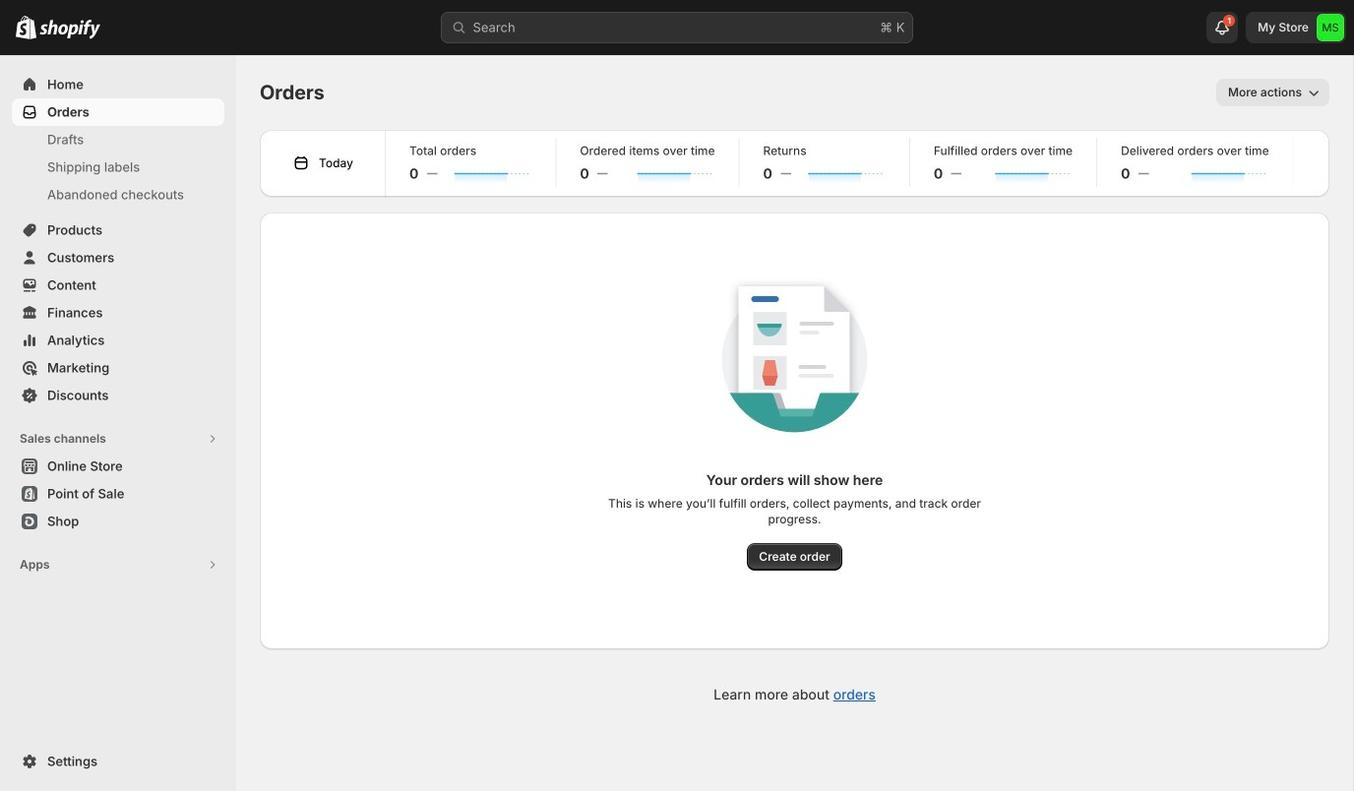 Task type: locate. For each thing, give the bounding box(es) containing it.
shopify image
[[16, 16, 36, 39]]

shopify image
[[39, 19, 100, 39]]



Task type: describe. For each thing, give the bounding box(es) containing it.
my store image
[[1317, 14, 1345, 41]]



Task type: vqa. For each thing, say whether or not it's contained in the screenshot.
My Store image
yes



